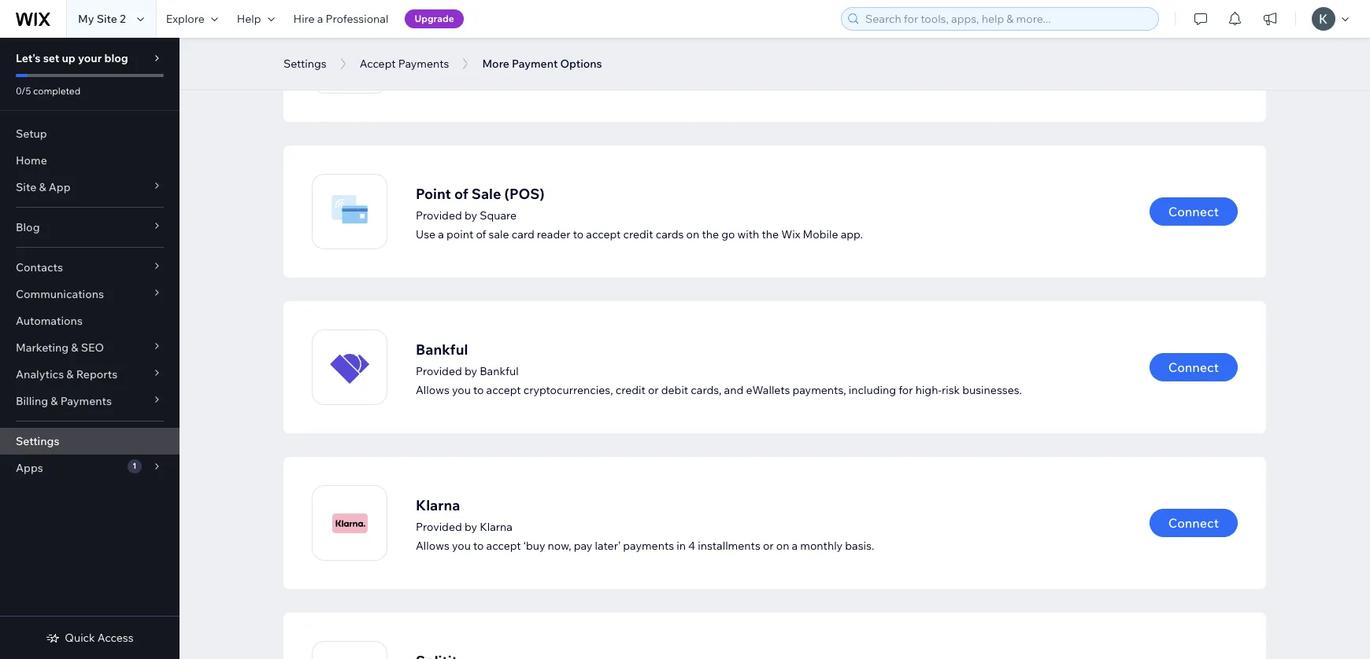 Task type: vqa. For each thing, say whether or not it's contained in the screenshot.
Provided in the the point of sale (pos) provided by square use a point of sale card reader to accept credit cards on the go with the wix mobile app.
yes



Task type: describe. For each thing, give the bounding box(es) containing it.
0/5
[[16, 85, 31, 97]]

1 the from the left
[[702, 227, 719, 241]]

accept
[[360, 57, 396, 71]]

quick access button
[[46, 632, 134, 646]]

point
[[446, 227, 473, 241]]

1 vertical spatial of
[[476, 227, 486, 241]]

credit inside the bankful provided by bankful allows you to accept cryptocurrencies, credit or debit cards, and ewallets payments, including for high-risk businesses.
[[616, 383, 646, 397]]

including
[[849, 383, 896, 397]]

sale
[[472, 185, 501, 203]]

point
[[416, 185, 451, 203]]

billing & payments
[[16, 395, 112, 409]]

to inside the bankful provided by bankful allows you to accept cryptocurrencies, credit or debit cards, and ewallets payments, including for high-risk businesses.
[[473, 383, 484, 397]]

automations
[[16, 314, 83, 328]]

analytics & reports button
[[0, 361, 180, 388]]

Search for tools, apps, help & more... field
[[861, 8, 1154, 30]]

apps
[[16, 461, 43, 476]]

upgrade button
[[405, 9, 464, 28]]

cryptocurrencies,
[[523, 383, 613, 397]]

communications
[[16, 287, 104, 302]]

hire a professional link
[[284, 0, 398, 38]]

app
[[49, 180, 71, 194]]

1 vertical spatial klarna
[[480, 520, 513, 534]]

site & app
[[16, 180, 71, 194]]

contacts button
[[0, 254, 180, 281]]

options
[[560, 57, 602, 71]]

payment for more
[[512, 57, 558, 71]]

0/5 completed
[[16, 85, 81, 97]]

accept inside the bankful provided by bankful allows you to accept cryptocurrencies, credit or debit cards, and ewallets payments, including for high-risk businesses.
[[486, 383, 521, 397]]

a inside klarna provided by klarna allows you to accept 'buy now, pay later' payments in 4 installments or on a monthly basis.
[[792, 539, 798, 553]]

app.
[[841, 227, 863, 241]]

settings link
[[0, 428, 180, 455]]

analytics & reports
[[16, 368, 117, 382]]

by inside the bankful provided by bankful allows you to accept cryptocurrencies, credit or debit cards, and ewallets payments, including for high-risk businesses.
[[465, 364, 477, 378]]

solutions
[[529, 29, 594, 47]]

connect button for point of sale (pos)
[[1149, 198, 1238, 226]]

accept payments button
[[352, 52, 457, 76]]

with
[[737, 227, 759, 241]]

square
[[480, 208, 517, 222]]

let's set up your blog
[[16, 51, 128, 65]]

access
[[97, 632, 134, 646]]

payments inside accept payments button
[[398, 57, 449, 71]]

or inside the bankful provided by bankful allows you to accept cryptocurrencies, credit or debit cards, and ewallets payments, including for high-risk businesses.
[[648, 383, 659, 397]]

accept inside klarna provided by klarna allows you to accept 'buy now, pay later' payments in 4 installments or on a monthly basis.
[[486, 539, 521, 553]]

card
[[512, 227, 534, 241]]

marketing
[[16, 341, 69, 355]]

on inside klarna provided by klarna allows you to accept 'buy now, pay later' payments in 4 installments or on a monthly basis.
[[776, 539, 789, 553]]

connect for choice payment solutions
[[1168, 48, 1219, 64]]

settings button
[[276, 52, 334, 76]]

bank
[[592, 71, 617, 85]]

sidebar element
[[0, 38, 180, 660]]

0 vertical spatial bankful
[[416, 341, 468, 359]]

marketing & seo button
[[0, 335, 180, 361]]

payments,
[[793, 383, 846, 397]]

basis.
[[845, 539, 874, 553]]

setup
[[16, 127, 47, 141]]

0 horizontal spatial a
[[317, 12, 323, 26]]

to inside point of sale (pos) provided by square use a point of sale card reader to accept credit cards on the go with the wix mobile app.
[[573, 227, 584, 241]]

more
[[482, 57, 509, 71]]

quick
[[65, 632, 95, 646]]

you inside choice payment solutions provided by choice allows you to accept ach bank-to-bank transfers.
[[452, 71, 471, 85]]

(pos)
[[504, 185, 545, 203]]

provided inside the bankful provided by bankful allows you to accept cryptocurrencies, credit or debit cards, and ewallets payments, including for high-risk businesses.
[[416, 364, 462, 378]]

0 vertical spatial of
[[454, 185, 468, 203]]

hire
[[293, 12, 315, 26]]

allows for bankful
[[416, 383, 449, 397]]

you for bankful
[[452, 383, 471, 397]]

help
[[237, 12, 261, 26]]

connect button for choice payment solutions
[[1149, 42, 1238, 70]]

to inside klarna provided by klarna allows you to accept 'buy now, pay later' payments in 4 installments or on a monthly basis.
[[473, 539, 484, 553]]

cards,
[[691, 383, 722, 397]]

connect for point of sale (pos)
[[1168, 204, 1219, 220]]

credit inside point of sale (pos) provided by square use a point of sale card reader to accept credit cards on the go with the wix mobile app.
[[623, 227, 653, 241]]

on inside point of sale (pos) provided by square use a point of sale card reader to accept credit cards on the go with the wix mobile app.
[[686, 227, 699, 241]]

home
[[16, 154, 47, 168]]

upgrade
[[415, 13, 454, 24]]

monthly
[[800, 539, 843, 553]]

let's
[[16, 51, 41, 65]]

billing
[[16, 395, 48, 409]]

to inside choice payment solutions provided by choice allows you to accept ach bank-to-bank transfers.
[[473, 71, 484, 85]]

1 vertical spatial bankful
[[480, 364, 519, 378]]

debit
[[661, 383, 688, 397]]

later'
[[595, 539, 621, 553]]

blog
[[16, 220, 40, 235]]

marketing & seo
[[16, 341, 104, 355]]

hire a professional
[[293, 12, 389, 26]]

more payment options
[[482, 57, 602, 71]]

help button
[[227, 0, 284, 38]]

payments
[[623, 539, 674, 553]]

connect button for bankful
[[1149, 354, 1238, 382]]

provided inside point of sale (pos) provided by square use a point of sale card reader to accept credit cards on the go with the wix mobile app.
[[416, 208, 462, 222]]

up
[[62, 51, 75, 65]]

use
[[416, 227, 436, 241]]

klarna provided by klarna allows you to accept 'buy now, pay later' payments in 4 installments or on a monthly basis.
[[416, 496, 874, 553]]



Task type: locate. For each thing, give the bounding box(es) containing it.
1 vertical spatial you
[[452, 383, 471, 397]]

2 horizontal spatial a
[[792, 539, 798, 553]]

for
[[899, 383, 913, 397]]

3 by from the top
[[465, 364, 477, 378]]

risk
[[942, 383, 960, 397]]

payment for choice
[[466, 29, 526, 47]]

settings
[[283, 57, 326, 71], [16, 435, 59, 449]]

you
[[452, 71, 471, 85], [452, 383, 471, 397], [452, 539, 471, 553]]

bank-
[[549, 71, 578, 85]]

4 provided from the top
[[416, 520, 462, 534]]

more payment options button
[[474, 52, 610, 76]]

reader
[[537, 227, 571, 241]]

now,
[[548, 539, 571, 553]]

0 horizontal spatial payments
[[60, 395, 112, 409]]

to
[[473, 71, 484, 85], [573, 227, 584, 241], [473, 383, 484, 397], [473, 539, 484, 553]]

payment inside button
[[512, 57, 558, 71]]

0 vertical spatial or
[[648, 383, 659, 397]]

accept inside point of sale (pos) provided by square use a point of sale card reader to accept credit cards on the go with the wix mobile app.
[[586, 227, 621, 241]]

2 connect button from the top
[[1149, 198, 1238, 226]]

payments right accept
[[398, 57, 449, 71]]

payments inside billing & payments dropdown button
[[60, 395, 112, 409]]

1 vertical spatial or
[[763, 539, 774, 553]]

accept right 'reader'
[[586, 227, 621, 241]]

credit
[[623, 227, 653, 241], [616, 383, 646, 397]]

of left sale
[[476, 227, 486, 241]]

on left monthly
[[776, 539, 789, 553]]

0 horizontal spatial or
[[648, 383, 659, 397]]

0 vertical spatial on
[[686, 227, 699, 241]]

bankful provided by bankful allows you to accept cryptocurrencies, credit or debit cards, and ewallets payments, including for high-risk businesses.
[[416, 341, 1022, 397]]

1 horizontal spatial or
[[763, 539, 774, 553]]

settings inside sidebar element
[[16, 435, 59, 449]]

1 horizontal spatial klarna
[[480, 520, 513, 534]]

bankful
[[416, 341, 468, 359], [480, 364, 519, 378]]

0 vertical spatial a
[[317, 12, 323, 26]]

a right hire
[[317, 12, 323, 26]]

connect for bankful
[[1168, 360, 1219, 376]]

a left monthly
[[792, 539, 798, 553]]

allows inside klarna provided by klarna allows you to accept 'buy now, pay later' payments in 4 installments or on a monthly basis.
[[416, 539, 449, 553]]

1 horizontal spatial on
[[776, 539, 789, 553]]

settings for settings link
[[16, 435, 59, 449]]

1 horizontal spatial of
[[476, 227, 486, 241]]

and
[[724, 383, 744, 397]]

the
[[702, 227, 719, 241], [762, 227, 779, 241]]

& for analytics
[[66, 368, 74, 382]]

site
[[97, 12, 117, 26], [16, 180, 36, 194]]

payment inside choice payment solutions provided by choice allows you to accept ach bank-to-bank transfers.
[[466, 29, 526, 47]]

your
[[78, 51, 102, 65]]

2 you from the top
[[452, 383, 471, 397]]

you inside klarna provided by klarna allows you to accept 'buy now, pay later' payments in 4 installments or on a monthly basis.
[[452, 539, 471, 553]]

seo
[[81, 341, 104, 355]]

billing & payments button
[[0, 388, 180, 415]]

1 vertical spatial choice
[[480, 52, 515, 67]]

my site 2
[[78, 12, 126, 26]]

transfers.
[[620, 71, 668, 85]]

payment up more
[[466, 29, 526, 47]]

or inside klarna provided by klarna allows you to accept 'buy now, pay later' payments in 4 installments or on a monthly basis.
[[763, 539, 774, 553]]

settings inside button
[[283, 57, 326, 71]]

site inside popup button
[[16, 180, 36, 194]]

accept inside choice payment solutions provided by choice allows you to accept ach bank-to-bank transfers.
[[486, 71, 521, 85]]

1 horizontal spatial settings
[[283, 57, 326, 71]]

0 vertical spatial payment
[[466, 29, 526, 47]]

1 by from the top
[[465, 52, 477, 67]]

1 you from the top
[[452, 71, 471, 85]]

wix
[[781, 227, 800, 241]]

the left go
[[702, 227, 719, 241]]

set
[[43, 51, 59, 65]]

completed
[[33, 85, 81, 97]]

choice payment solutions provided by choice allows you to accept ach bank-to-bank transfers.
[[416, 29, 668, 85]]

businesses.
[[962, 383, 1022, 397]]

1 horizontal spatial payments
[[398, 57, 449, 71]]

ewallets
[[746, 383, 790, 397]]

3 you from the top
[[452, 539, 471, 553]]

provided inside klarna provided by klarna allows you to accept 'buy now, pay later' payments in 4 installments or on a monthly basis.
[[416, 520, 462, 534]]

settings down hire
[[283, 57, 326, 71]]

& left reports
[[66, 368, 74, 382]]

of left sale on the left of the page
[[454, 185, 468, 203]]

0 horizontal spatial the
[[702, 227, 719, 241]]

point of sale (pos) provided by square use a point of sale card reader to accept credit cards on the go with the wix mobile app.
[[416, 185, 863, 241]]

reports
[[76, 368, 117, 382]]

connect button for klarna
[[1149, 509, 1238, 538]]

1
[[132, 461, 136, 472]]

2 connect from the top
[[1168, 204, 1219, 220]]

credit left "debit"
[[616, 383, 646, 397]]

1 vertical spatial on
[[776, 539, 789, 553]]

to-
[[578, 71, 592, 85]]

pay
[[574, 539, 592, 553]]

4 connect from the top
[[1168, 516, 1219, 532]]

1 vertical spatial allows
[[416, 383, 449, 397]]

accept down more
[[486, 71, 521, 85]]

1 connect from the top
[[1168, 48, 1219, 64]]

& for site
[[39, 180, 46, 194]]

by inside choice payment solutions provided by choice allows you to accept ach bank-to-bank transfers.
[[465, 52, 477, 67]]

1 horizontal spatial choice
[[480, 52, 515, 67]]

allows for klarna
[[416, 539, 449, 553]]

accept left cryptocurrencies,
[[486, 383, 521, 397]]

0 horizontal spatial klarna
[[416, 496, 460, 515]]

blog button
[[0, 214, 180, 241]]

choice
[[416, 29, 463, 47], [480, 52, 515, 67]]

a
[[317, 12, 323, 26], [438, 227, 444, 241], [792, 539, 798, 553]]

0 horizontal spatial of
[[454, 185, 468, 203]]

provided inside choice payment solutions provided by choice allows you to accept ach bank-to-bank transfers.
[[416, 52, 462, 67]]

1 vertical spatial settings
[[16, 435, 59, 449]]

connect
[[1168, 48, 1219, 64], [1168, 204, 1219, 220], [1168, 360, 1219, 376], [1168, 516, 1219, 532]]

& left seo
[[71, 341, 78, 355]]

0 horizontal spatial bankful
[[416, 341, 468, 359]]

you inside the bankful provided by bankful allows you to accept cryptocurrencies, credit or debit cards, and ewallets payments, including for high-risk businesses.
[[452, 383, 471, 397]]

0 vertical spatial site
[[97, 12, 117, 26]]

payment
[[466, 29, 526, 47], [512, 57, 558, 71]]

2 vertical spatial you
[[452, 539, 471, 553]]

allows inside the bankful provided by bankful allows you to accept cryptocurrencies, credit or debit cards, and ewallets payments, including for high-risk businesses.
[[416, 383, 449, 397]]

2 by from the top
[[465, 208, 477, 222]]

klarna
[[416, 496, 460, 515], [480, 520, 513, 534]]

3 connect from the top
[[1168, 360, 1219, 376]]

2
[[120, 12, 126, 26]]

professional
[[326, 12, 389, 26]]

mobile
[[803, 227, 838, 241]]

& for marketing
[[71, 341, 78, 355]]

1 allows from the top
[[416, 71, 449, 85]]

payments down 'analytics & reports' dropdown button
[[60, 395, 112, 409]]

2 allows from the top
[[416, 383, 449, 397]]

setup link
[[0, 120, 180, 147]]

automations link
[[0, 308, 180, 335]]

quick access
[[65, 632, 134, 646]]

blog
[[104, 51, 128, 65]]

you for klarna
[[452, 539, 471, 553]]

1 provided from the top
[[416, 52, 462, 67]]

2 vertical spatial a
[[792, 539, 798, 553]]

1 horizontal spatial the
[[762, 227, 779, 241]]

site down home
[[16, 180, 36, 194]]

3 connect button from the top
[[1149, 354, 1238, 382]]

1 horizontal spatial site
[[97, 12, 117, 26]]

0 horizontal spatial on
[[686, 227, 699, 241]]

1 horizontal spatial bankful
[[480, 364, 519, 378]]

or
[[648, 383, 659, 397], [763, 539, 774, 553]]

2 the from the left
[[762, 227, 779, 241]]

installments
[[698, 539, 760, 553]]

0 vertical spatial choice
[[416, 29, 463, 47]]

cards
[[656, 227, 684, 241]]

go
[[721, 227, 735, 241]]

0 horizontal spatial settings
[[16, 435, 59, 449]]

accept left 'buy
[[486, 539, 521, 553]]

payment up ach
[[512, 57, 558, 71]]

payments
[[398, 57, 449, 71], [60, 395, 112, 409]]

a right "use" on the top
[[438, 227, 444, 241]]

a inside point of sale (pos) provided by square use a point of sale card reader to accept credit cards on the go with the wix mobile app.
[[438, 227, 444, 241]]

ach
[[523, 71, 547, 85]]

by inside klarna provided by klarna allows you to accept 'buy now, pay later' payments in 4 installments or on a monthly basis.
[[465, 520, 477, 534]]

provided
[[416, 52, 462, 67], [416, 208, 462, 222], [416, 364, 462, 378], [416, 520, 462, 534]]

accept payments
[[360, 57, 449, 71]]

0 horizontal spatial site
[[16, 180, 36, 194]]

high-
[[915, 383, 942, 397]]

or left "debit"
[[648, 383, 659, 397]]

communications button
[[0, 281, 180, 308]]

site & app button
[[0, 174, 180, 201]]

0 vertical spatial settings
[[283, 57, 326, 71]]

0 horizontal spatial choice
[[416, 29, 463, 47]]

0 vertical spatial credit
[[623, 227, 653, 241]]

sale
[[489, 227, 509, 241]]

1 vertical spatial a
[[438, 227, 444, 241]]

& right billing
[[51, 395, 58, 409]]

settings up apps
[[16, 435, 59, 449]]

0 vertical spatial klarna
[[416, 496, 460, 515]]

4 connect button from the top
[[1149, 509, 1238, 538]]

1 vertical spatial site
[[16, 180, 36, 194]]

settings for settings button
[[283, 57, 326, 71]]

1 horizontal spatial a
[[438, 227, 444, 241]]

3 provided from the top
[[416, 364, 462, 378]]

2 vertical spatial allows
[[416, 539, 449, 553]]

1 vertical spatial credit
[[616, 383, 646, 397]]

contacts
[[16, 261, 63, 275]]

0 vertical spatial payments
[[398, 57, 449, 71]]

accept
[[486, 71, 521, 85], [586, 227, 621, 241], [486, 383, 521, 397], [486, 539, 521, 553]]

1 vertical spatial payment
[[512, 57, 558, 71]]

my
[[78, 12, 94, 26]]

on right cards
[[686, 227, 699, 241]]

1 vertical spatial payments
[[60, 395, 112, 409]]

credit left cards
[[623, 227, 653, 241]]

site left '2'
[[97, 12, 117, 26]]

3 allows from the top
[[416, 539, 449, 553]]

by inside point of sale (pos) provided by square use a point of sale card reader to accept credit cards on the go with the wix mobile app.
[[465, 208, 477, 222]]

'buy
[[523, 539, 545, 553]]

& for billing
[[51, 395, 58, 409]]

in
[[677, 539, 686, 553]]

& left app
[[39, 180, 46, 194]]

2 provided from the top
[[416, 208, 462, 222]]

the left wix
[[762, 227, 779, 241]]

allows inside choice payment solutions provided by choice allows you to accept ach bank-to-bank transfers.
[[416, 71, 449, 85]]

or right installments
[[763, 539, 774, 553]]

4 by from the top
[[465, 520, 477, 534]]

1 connect button from the top
[[1149, 42, 1238, 70]]

explore
[[166, 12, 205, 26]]

0 vertical spatial you
[[452, 71, 471, 85]]

0 vertical spatial allows
[[416, 71, 449, 85]]

connect for klarna
[[1168, 516, 1219, 532]]



